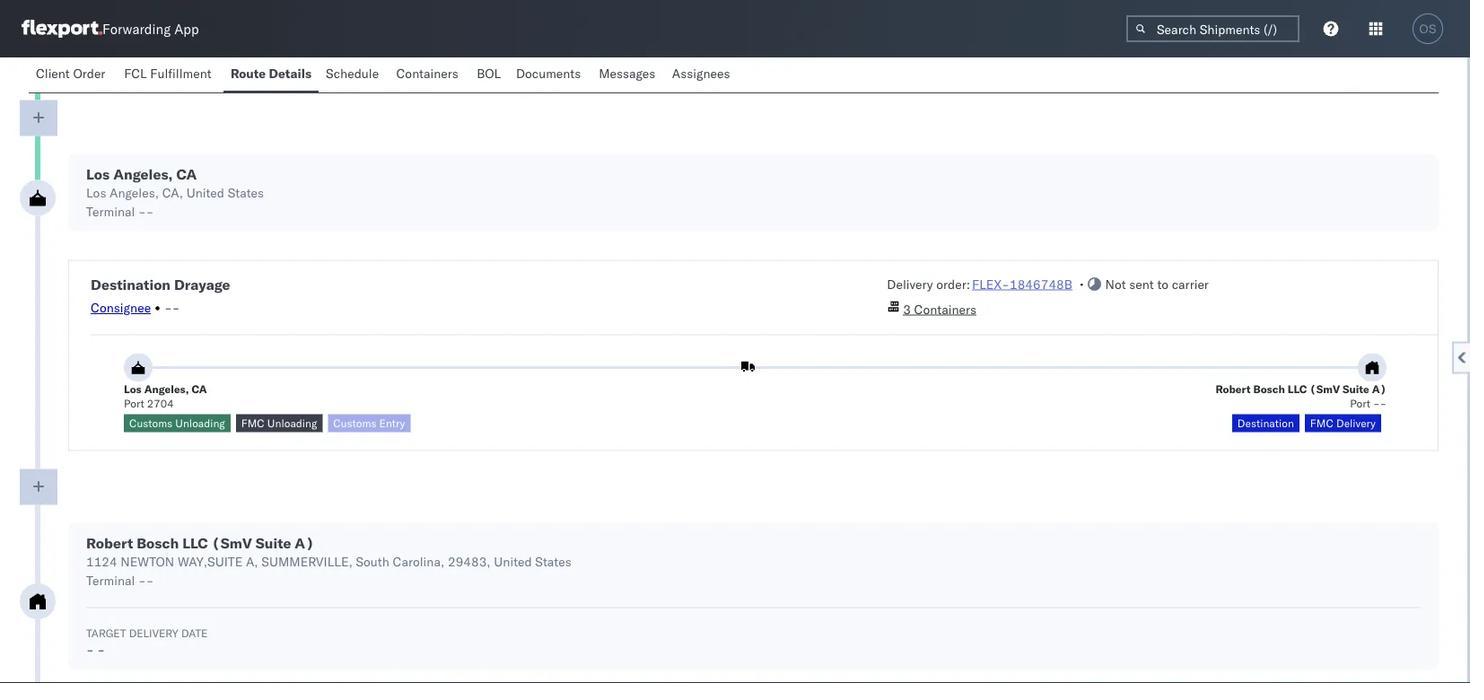 Task type: describe. For each thing, give the bounding box(es) containing it.
destination drayage
[[91, 276, 230, 294]]

messages
[[599, 66, 656, 81]]

angeles, for los angeles, ca port 2704
[[144, 383, 189, 396]]

los angeles, ca los angeles, ca, united states terminal --
[[86, 165, 264, 219]]

client order
[[36, 66, 105, 81]]

3 containers
[[904, 302, 977, 317]]

assignees
[[672, 66, 730, 81]]

fmc for fmc unloading
[[241, 417, 265, 430]]

containers inside button
[[396, 66, 459, 81]]

client order button
[[29, 57, 117, 92]]

consignee link
[[91, 300, 151, 316]]

not sent to carrier
[[1106, 276, 1209, 292]]

--
[[164, 300, 180, 316]]

target delivery date - -
[[86, 627, 208, 658]]

details
[[269, 66, 312, 81]]

entry
[[379, 417, 405, 430]]

ca for los angeles, ca los angeles, ca, united states terminal --
[[176, 165, 197, 183]]

a) for robert bosch llc (smv suite a) port --
[[1373, 383, 1387, 396]]

messages button
[[592, 57, 665, 92]]

(smv for robert bosch llc (smv suite a) 1124 newton way,suite a, summerville, south carolina, 29483, united states terminal --
[[212, 534, 252, 552]]

states inside robert bosch llc (smv suite a) 1124 newton way,suite a, summerville, south carolina, 29483, united states terminal --
[[535, 554, 572, 570]]

os button
[[1408, 8, 1449, 49]]

destination for destination
[[1238, 417, 1295, 430]]

delivery order:
[[887, 276, 971, 292]]

delivery for target delivery date - -
[[129, 627, 178, 641]]

route details button
[[223, 57, 319, 92]]

los for los angeles, ca port 2704
[[124, 383, 142, 396]]

drayage
[[174, 276, 230, 294]]

date
[[181, 627, 208, 641]]

forwarding app link
[[22, 20, 199, 38]]

schedule
[[326, 66, 379, 81]]

ca for los angeles, ca port 2704
[[192, 383, 207, 396]]

nov
[[1289, 50, 1311, 66]]

port inside los angeles, ca port 2704
[[124, 397, 144, 411]]

client
[[36, 66, 70, 81]]

unloading for fmc unloading
[[267, 417, 317, 430]]

customs for customs entry
[[333, 417, 377, 430]]

destination for destination drayage
[[91, 276, 171, 294]]

1 vertical spatial los
[[86, 185, 106, 201]]

forwarding app
[[102, 20, 199, 37]]

flexport. image
[[22, 20, 102, 38]]

(smv for robert bosch llc (smv suite a) port --
[[1310, 383, 1341, 396]]

bol
[[477, 66, 501, 81]]

documents
[[516, 66, 581, 81]]

robert for robert bosch llc (smv suite a) 1124 newton way,suite a, summerville, south carolina, 29483, united states terminal --
[[86, 534, 133, 552]]

fmc for fmc delivery
[[1311, 417, 1334, 430]]

to
[[1158, 276, 1169, 292]]

containers button
[[389, 57, 470, 92]]

terminal inside robert bosch llc (smv suite a) 1124 newton way,suite a, summerville, south carolina, 29483, united states terminal --
[[86, 573, 135, 588]]

delivery for fmc delivery
[[1337, 417, 1376, 430]]

jan
[[124, 50, 143, 66]]

forwarding
[[102, 20, 171, 37]]

flex-
[[972, 277, 1010, 292]]

order:
[[937, 276, 971, 292]]

fmc unloading
[[241, 417, 317, 430]]

fulfillment
[[150, 66, 212, 81]]

robert bosch llc (smv suite a) port --
[[1216, 383, 1387, 411]]

24,
[[146, 50, 166, 66]]

pdt
[[1364, 50, 1387, 66]]

2023
[[169, 50, 200, 66]]

llc for robert bosch llc (smv suite a) 1124 newton way,suite a, summerville, south carolina, 29483, united states terminal --
[[182, 534, 208, 552]]

fmc delivery
[[1311, 417, 1376, 430]]

customs for customs unloading
[[129, 417, 173, 430]]



Task type: locate. For each thing, give the bounding box(es) containing it.
order
[[73, 66, 105, 81]]

fcl fulfillment
[[124, 66, 212, 81]]

summerville,
[[262, 554, 353, 570]]

bosch for robert bosch llc (smv suite a) 1124 newton way,suite a, summerville, south carolina, 29483, united states terminal --
[[137, 534, 179, 552]]

delivery
[[887, 276, 933, 292], [1337, 417, 1376, 430], [129, 627, 178, 641]]

los
[[86, 165, 110, 183], [86, 185, 106, 201], [124, 383, 142, 396]]

fmc
[[241, 417, 265, 430], [1311, 417, 1334, 430]]

united right 29483,
[[494, 554, 532, 570]]

1 vertical spatial delivery
[[1337, 417, 1376, 430]]

0 vertical spatial ca
[[176, 165, 197, 183]]

states
[[228, 185, 264, 201], [535, 554, 572, 570]]

1 vertical spatial united
[[494, 554, 532, 570]]

cst
[[203, 50, 227, 66]]

1 horizontal spatial destination
[[1238, 417, 1295, 430]]

0 horizontal spatial states
[[228, 185, 264, 201]]

flex-1846748b
[[972, 277, 1073, 292]]

ca up customs unloading at the left of page
[[192, 383, 207, 396]]

1 vertical spatial terminal
[[86, 573, 135, 588]]

united
[[186, 185, 225, 201], [494, 554, 532, 570]]

angeles,
[[113, 165, 173, 183], [110, 185, 159, 201], [144, 383, 189, 396]]

destination down robert bosch llc (smv suite a) port --
[[1238, 417, 1295, 430]]

•
[[1080, 277, 1084, 292]]

ca up "ca," on the top left
[[176, 165, 197, 183]]

customs
[[129, 417, 173, 430], [333, 417, 377, 430]]

0 vertical spatial robert
[[1216, 383, 1251, 396]]

0 vertical spatial (smv
[[1310, 383, 1341, 396]]

3
[[904, 302, 911, 317]]

0 horizontal spatial customs
[[129, 417, 173, 430]]

route
[[231, 66, 266, 81]]

1 horizontal spatial customs
[[333, 417, 377, 430]]

llc inside robert bosch llc (smv suite a) port --
[[1288, 383, 1308, 396]]

destination up consignee
[[91, 276, 171, 294]]

consignee
[[91, 300, 151, 316]]

robert
[[1216, 383, 1251, 396], [86, 534, 133, 552]]

sent
[[1130, 276, 1155, 292]]

0 vertical spatial containers
[[396, 66, 459, 81]]

1 horizontal spatial delivery
[[887, 276, 933, 292]]

1 vertical spatial states
[[535, 554, 572, 570]]

0 vertical spatial bosch
[[1254, 383, 1286, 396]]

29483,
[[448, 554, 491, 570]]

customs left entry on the left of page
[[333, 417, 377, 430]]

bosch for robert bosch llc (smv suite a) port --
[[1254, 383, 1286, 396]]

(smv up fmc delivery
[[1310, 383, 1341, 396]]

fcl fulfillment button
[[117, 57, 223, 92]]

0 horizontal spatial bosch
[[137, 534, 179, 552]]

os
[[1420, 22, 1437, 35]]

ca inside los angeles, ca port 2704
[[192, 383, 207, 396]]

1 unloading from the left
[[175, 417, 225, 430]]

customs entry
[[333, 417, 405, 430]]

0 vertical spatial terminal
[[86, 204, 135, 219]]

1 vertical spatial angeles,
[[110, 185, 159, 201]]

1 horizontal spatial states
[[535, 554, 572, 570]]

1 port from the left
[[124, 397, 144, 411]]

jan 24, 2023 cst
[[124, 50, 227, 66]]

0 vertical spatial los
[[86, 165, 110, 183]]

0 vertical spatial united
[[186, 185, 225, 201]]

terminal down 1124
[[86, 573, 135, 588]]

1 horizontal spatial containers
[[915, 302, 977, 317]]

a) for robert bosch llc (smv suite a) 1124 newton way,suite a, summerville, south carolina, 29483, united states terminal --
[[295, 534, 314, 552]]

los for los angeles, ca los angeles, ca, united states terminal --
[[86, 165, 110, 183]]

1 vertical spatial (smv
[[212, 534, 252, 552]]

0 horizontal spatial (smv
[[212, 534, 252, 552]]

llc
[[1288, 383, 1308, 396], [182, 534, 208, 552]]

Search Shipments (/) text field
[[1127, 15, 1300, 42]]

1 terminal from the top
[[86, 204, 135, 219]]

a) up summerville,
[[295, 534, 314, 552]]

1 vertical spatial destination
[[1238, 417, 1295, 430]]

states right 29483,
[[535, 554, 572, 570]]

a) inside robert bosch llc (smv suite a) port --
[[1373, 383, 1387, 396]]

robert inside robert bosch llc (smv suite a) 1124 newton way,suite a, summerville, south carolina, 29483, united states terminal --
[[86, 534, 133, 552]]

2 customs from the left
[[333, 417, 377, 430]]

1 customs from the left
[[129, 417, 173, 430]]

1 horizontal spatial a)
[[1373, 383, 1387, 396]]

1 vertical spatial bosch
[[137, 534, 179, 552]]

(smv
[[1310, 383, 1341, 396], [212, 534, 252, 552]]

0 horizontal spatial delivery
[[129, 627, 178, 641]]

angeles, for los angeles, ca los angeles, ca, united states terminal --
[[113, 165, 173, 183]]

angeles, left "ca," on the top left
[[110, 185, 159, 201]]

bosch inside robert bosch llc (smv suite a) 1124 newton way,suite a, summerville, south carolina, 29483, united states terminal --
[[137, 534, 179, 552]]

2 port from the left
[[1351, 397, 1371, 411]]

delivery left date
[[129, 627, 178, 641]]

angeles, up 2704
[[144, 383, 189, 396]]

suite
[[1343, 383, 1370, 396], [256, 534, 291, 552]]

0 horizontal spatial suite
[[256, 534, 291, 552]]

assignees button
[[665, 57, 741, 92]]

suite for robert bosch llc (smv suite a) port --
[[1343, 383, 1370, 396]]

delivery up 3
[[887, 276, 933, 292]]

2 vertical spatial angeles,
[[144, 383, 189, 396]]

bol button
[[470, 57, 509, 92]]

los inside los angeles, ca port 2704
[[124, 383, 142, 396]]

0 horizontal spatial destination
[[91, 276, 171, 294]]

1 vertical spatial ca
[[192, 383, 207, 396]]

0 vertical spatial delivery
[[887, 276, 933, 292]]

angeles, up "ca," on the top left
[[113, 165, 173, 183]]

1 horizontal spatial llc
[[1288, 383, 1308, 396]]

fmc right customs unloading at the left of page
[[241, 417, 265, 430]]

(smv inside robert bosch llc (smv suite a) port --
[[1310, 383, 1341, 396]]

route details
[[231, 66, 312, 81]]

llc inside robert bosch llc (smv suite a) 1124 newton way,suite a, summerville, south carolina, 29483, united states terminal --
[[182, 534, 208, 552]]

a) up fmc delivery
[[1373, 383, 1387, 396]]

united right "ca," on the top left
[[186, 185, 225, 201]]

delivery inside target delivery date - -
[[129, 627, 178, 641]]

fcl
[[124, 66, 147, 81]]

0 horizontal spatial containers
[[396, 66, 459, 81]]

2704
[[147, 397, 174, 411]]

customs unloading
[[129, 417, 225, 430]]

llc for robert bosch llc (smv suite a) port --
[[1288, 383, 1308, 396]]

1 fmc from the left
[[241, 417, 265, 430]]

terminal inside los angeles, ca los angeles, ca, united states terminal --
[[86, 204, 135, 219]]

0 vertical spatial angeles,
[[113, 165, 173, 183]]

port
[[124, 397, 144, 411], [1351, 397, 1371, 411]]

1 horizontal spatial unloading
[[267, 417, 317, 430]]

2 horizontal spatial delivery
[[1337, 417, 1376, 430]]

united inside los angeles, ca los angeles, ca, united states terminal --
[[186, 185, 225, 201]]

1 vertical spatial llc
[[182, 534, 208, 552]]

1846748b
[[1010, 277, 1073, 292]]

port left 2704
[[124, 397, 144, 411]]

terminal
[[86, 204, 135, 219], [86, 573, 135, 588]]

2022
[[1330, 50, 1361, 66]]

a) inside robert bosch llc (smv suite a) 1124 newton way,suite a, summerville, south carolina, 29483, united states terminal --
[[295, 534, 314, 552]]

documents button
[[509, 57, 592, 92]]

(smv up 'a,'
[[212, 534, 252, 552]]

carolina,
[[393, 554, 445, 570]]

2 terminal from the top
[[86, 573, 135, 588]]

south
[[356, 554, 390, 570]]

0 horizontal spatial robert
[[86, 534, 133, 552]]

way,suite
[[178, 554, 243, 570]]

-
[[138, 204, 146, 219], [146, 204, 154, 219], [164, 300, 172, 316], [172, 300, 180, 316], [1374, 397, 1381, 411], [1381, 397, 1387, 411], [138, 573, 146, 588], [146, 573, 154, 588], [86, 642, 94, 658], [97, 642, 105, 658]]

bosch inside robert bosch llc (smv suite a) port --
[[1254, 383, 1286, 396]]

containers left bol
[[396, 66, 459, 81]]

states right "ca," on the top left
[[228, 185, 264, 201]]

2 unloading from the left
[[267, 417, 317, 430]]

1 vertical spatial suite
[[256, 534, 291, 552]]

suite up 'a,'
[[256, 534, 291, 552]]

1 horizontal spatial suite
[[1343, 383, 1370, 396]]

ca,
[[162, 185, 183, 201]]

5,
[[1315, 50, 1326, 66]]

unloading left customs entry
[[267, 417, 317, 430]]

unloading for customs unloading
[[175, 417, 225, 430]]

0 horizontal spatial a)
[[295, 534, 314, 552]]

1 horizontal spatial bosch
[[1254, 383, 1286, 396]]

2 vertical spatial delivery
[[129, 627, 178, 641]]

1 vertical spatial a)
[[295, 534, 314, 552]]

nov 5, 2022 pdt
[[1289, 50, 1387, 66]]

0 horizontal spatial port
[[124, 397, 144, 411]]

customs down 2704
[[129, 417, 173, 430]]

los angeles, ca port 2704
[[124, 383, 207, 411]]

not
[[1106, 276, 1127, 292]]

2 fmc from the left
[[1311, 417, 1334, 430]]

1 horizontal spatial fmc
[[1311, 417, 1334, 430]]

newton
[[121, 554, 174, 570]]

0 vertical spatial llc
[[1288, 383, 1308, 396]]

app
[[174, 20, 199, 37]]

containers
[[396, 66, 459, 81], [915, 302, 977, 317]]

1 horizontal spatial (smv
[[1310, 383, 1341, 396]]

robert for robert bosch llc (smv suite a) port --
[[1216, 383, 1251, 396]]

1 vertical spatial containers
[[915, 302, 977, 317]]

1 horizontal spatial port
[[1351, 397, 1371, 411]]

suite up fmc delivery
[[1343, 383, 1370, 396]]

unloading
[[175, 417, 225, 430], [267, 417, 317, 430]]

suite for robert bosch llc (smv suite a) 1124 newton way,suite a, summerville, south carolina, 29483, united states terminal --
[[256, 534, 291, 552]]

delivery down robert bosch llc (smv suite a) port --
[[1337, 417, 1376, 430]]

1 vertical spatial robert
[[86, 534, 133, 552]]

ca
[[176, 165, 197, 183], [192, 383, 207, 396]]

angeles, inside los angeles, ca port 2704
[[144, 383, 189, 396]]

fmc down robert bosch llc (smv suite a) port --
[[1311, 417, 1334, 430]]

carrier
[[1172, 276, 1209, 292]]

0 vertical spatial destination
[[91, 276, 171, 294]]

terminal up destination drayage
[[86, 204, 135, 219]]

unloading down los angeles, ca port 2704 at the left bottom
[[175, 417, 225, 430]]

united inside robert bosch llc (smv suite a) 1124 newton way,suite a, summerville, south carolina, 29483, united states terminal --
[[494, 554, 532, 570]]

target
[[86, 627, 126, 641]]

robert bosch llc (smv suite a) 1124 newton way,suite a, summerville, south carolina, 29483, united states terminal --
[[86, 534, 572, 588]]

0 horizontal spatial fmc
[[241, 417, 265, 430]]

0 horizontal spatial united
[[186, 185, 225, 201]]

states inside los angeles, ca los angeles, ca, united states terminal --
[[228, 185, 264, 201]]

1 horizontal spatial united
[[494, 554, 532, 570]]

a,
[[246, 554, 258, 570]]

port up fmc delivery
[[1351, 397, 1371, 411]]

robert inside robert bosch llc (smv suite a) port --
[[1216, 383, 1251, 396]]

containers down order:
[[915, 302, 977, 317]]

schedule button
[[319, 57, 389, 92]]

flex-1846748b button
[[972, 277, 1073, 292]]

0 vertical spatial a)
[[1373, 383, 1387, 396]]

suite inside robert bosch llc (smv suite a) 1124 newton way,suite a, summerville, south carolina, 29483, united states terminal --
[[256, 534, 291, 552]]

a)
[[1373, 383, 1387, 396], [295, 534, 314, 552]]

(smv inside robert bosch llc (smv suite a) 1124 newton way,suite a, summerville, south carolina, 29483, united states terminal --
[[212, 534, 252, 552]]

0 vertical spatial suite
[[1343, 383, 1370, 396]]

ca inside los angeles, ca los angeles, ca, united states terminal --
[[176, 165, 197, 183]]

2 vertical spatial los
[[124, 383, 142, 396]]

0 horizontal spatial unloading
[[175, 417, 225, 430]]

bosch
[[1254, 383, 1286, 396], [137, 534, 179, 552]]

destination
[[91, 276, 171, 294], [1238, 417, 1295, 430]]

suite inside robert bosch llc (smv suite a) port --
[[1343, 383, 1370, 396]]

1124
[[86, 554, 117, 570]]

1 horizontal spatial robert
[[1216, 383, 1251, 396]]

port inside robert bosch llc (smv suite a) port --
[[1351, 397, 1371, 411]]

0 vertical spatial states
[[228, 185, 264, 201]]

0 horizontal spatial llc
[[182, 534, 208, 552]]



Task type: vqa. For each thing, say whether or not it's contained in the screenshot.
the left Suite
yes



